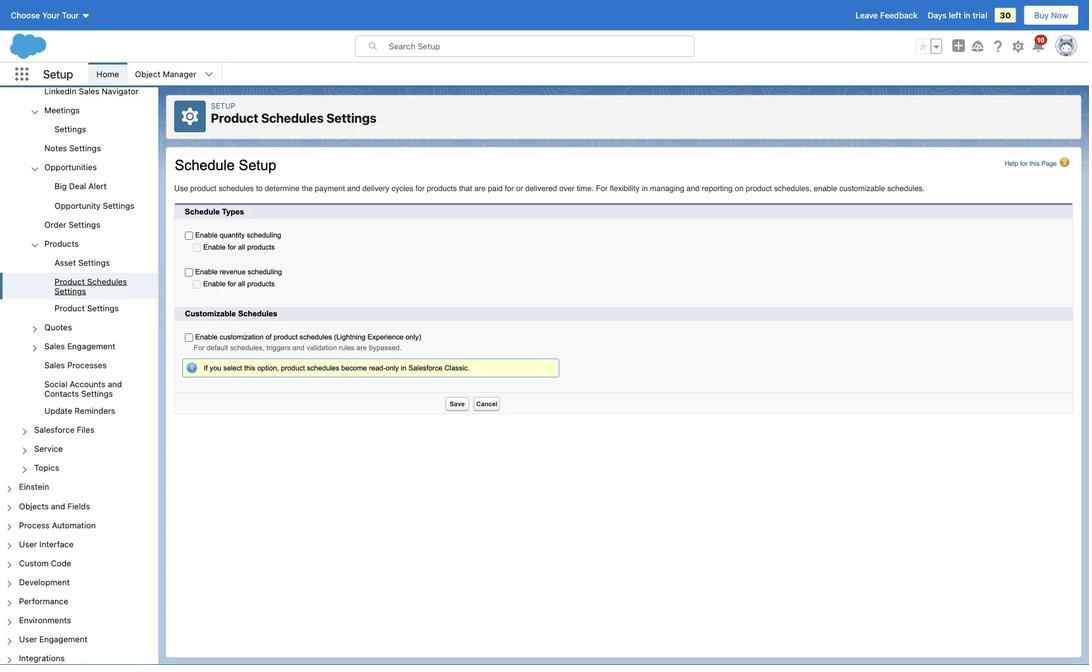 Task type: describe. For each thing, give the bounding box(es) containing it.
user for user engagement
[[19, 635, 37, 645]]

einstein
[[19, 483, 49, 492]]

leave feedback
[[856, 10, 918, 20]]

contacts
[[44, 389, 79, 399]]

sales for processes
[[44, 361, 65, 370]]

opportunities tree item
[[0, 159, 158, 216]]

30
[[1001, 10, 1012, 20]]

update reminders link
[[44, 406, 115, 418]]

in
[[964, 10, 971, 20]]

object manager link
[[127, 63, 204, 86]]

sales for engagement
[[44, 342, 65, 351]]

product settings link
[[54, 304, 119, 315]]

performance link
[[19, 597, 68, 608]]

order settings link
[[44, 220, 100, 231]]

asset
[[54, 258, 76, 267]]

linkedin sales navigator link
[[44, 86, 139, 98]]

notes
[[44, 144, 67, 153]]

buy
[[1035, 10, 1050, 20]]

Search Setup text field
[[389, 36, 694, 56]]

update
[[44, 406, 72, 416]]

reminders
[[75, 406, 115, 416]]

accounts
[[70, 380, 106, 389]]

topics link
[[34, 464, 59, 475]]

setup for setup
[[43, 67, 73, 81]]

10
[[1038, 36, 1046, 43]]

settings inside meetings tree item
[[54, 125, 86, 134]]

schedules inside 'setup product schedules settings'
[[261, 111, 324, 125]]

process automation
[[19, 521, 96, 530]]

product for product schedules settings
[[54, 277, 85, 286]]

linkedin sales navigator
[[44, 86, 139, 96]]

performance
[[19, 597, 68, 607]]

tour
[[62, 10, 79, 20]]

products tree item
[[0, 235, 158, 319]]

leave feedback link
[[856, 10, 918, 20]]

meetings tree item
[[0, 102, 158, 140]]

sales engagement link
[[44, 342, 115, 353]]

automation
[[52, 521, 96, 530]]

files
[[77, 425, 95, 435]]

products
[[44, 239, 79, 248]]

home link
[[89, 63, 127, 86]]

choose your tour
[[11, 10, 79, 20]]

product schedules settings
[[54, 277, 127, 296]]

days left in trial
[[928, 10, 988, 20]]

service link
[[34, 445, 63, 456]]

update reminders
[[44, 406, 115, 416]]

salesforce files link
[[34, 425, 95, 437]]

group containing asset settings
[[0, 254, 158, 319]]

opportunities
[[44, 163, 97, 172]]

interface
[[39, 540, 74, 549]]

navigator
[[102, 86, 139, 96]]

notes settings link
[[44, 144, 101, 155]]

topics
[[34, 464, 59, 473]]

schedules inside 'product schedules settings'
[[87, 277, 127, 286]]

products link
[[44, 239, 79, 250]]

settings inside 'product schedules settings'
[[54, 286, 86, 296]]

feedback
[[881, 10, 918, 20]]

settings inside social accounts and contacts settings
[[81, 389, 113, 399]]

objects and fields
[[19, 502, 90, 511]]

object
[[135, 69, 161, 79]]

meetings
[[44, 105, 80, 115]]

code
[[51, 559, 71, 568]]

meetings link
[[44, 105, 80, 117]]

product schedules settings tree item
[[0, 273, 158, 300]]

objects
[[19, 502, 49, 511]]

opportunity settings link
[[54, 201, 135, 212]]

user engagement link
[[19, 635, 88, 647]]

asset settings link
[[54, 258, 110, 269]]

opportunity settings
[[54, 201, 135, 210]]



Task type: locate. For each thing, give the bounding box(es) containing it.
fields
[[68, 502, 90, 511]]

sales processes
[[44, 361, 107, 370]]

product
[[211, 111, 259, 125], [54, 277, 85, 286], [54, 304, 85, 313]]

social accounts and contacts settings link
[[44, 380, 158, 399]]

product settings
[[54, 304, 119, 313]]

product settings tree item
[[0, 300, 158, 319]]

opportunity
[[54, 201, 101, 210]]

1 horizontal spatial schedules
[[261, 111, 324, 125]]

user for user interface
[[19, 540, 37, 549]]

user interface link
[[19, 540, 74, 551]]

sales processes link
[[44, 361, 107, 372]]

1 horizontal spatial setup
[[211, 101, 236, 110]]

schedules
[[261, 111, 324, 125], [87, 277, 127, 286]]

and right 'accounts' at left bottom
[[108, 380, 122, 389]]

big deal alert link
[[54, 182, 107, 193]]

choose your tour button
[[10, 5, 91, 25]]

and up process automation
[[51, 502, 65, 511]]

0 vertical spatial user
[[19, 540, 37, 549]]

development link
[[19, 578, 70, 589]]

2 vertical spatial product
[[54, 304, 85, 313]]

deal
[[69, 182, 86, 191]]

user up integrations
[[19, 635, 37, 645]]

product for product settings
[[54, 304, 85, 313]]

0 horizontal spatial setup
[[43, 67, 73, 81]]

user up custom
[[19, 540, 37, 549]]

buy now button
[[1024, 5, 1080, 25]]

settings inside opportunities tree item
[[103, 201, 135, 210]]

setup link
[[211, 101, 236, 110]]

engagement down environments link
[[39, 635, 88, 645]]

setup for setup product schedules settings
[[211, 101, 236, 110]]

0 vertical spatial schedules
[[261, 111, 324, 125]]

1 vertical spatial setup
[[211, 101, 236, 110]]

setup inside 'setup product schedules settings'
[[211, 101, 236, 110]]

opportunities link
[[44, 163, 97, 174]]

0 horizontal spatial and
[[51, 502, 65, 511]]

order
[[44, 220, 66, 229]]

1 vertical spatial user
[[19, 635, 37, 645]]

choose
[[11, 10, 40, 20]]

asset settings
[[54, 258, 110, 267]]

setup
[[43, 67, 73, 81], [211, 101, 236, 110]]

2 user from the top
[[19, 635, 37, 645]]

custom code link
[[19, 559, 71, 570]]

sales up social
[[44, 361, 65, 370]]

sales inside sales engagement link
[[44, 342, 65, 351]]

setup product schedules settings
[[211, 101, 377, 125]]

and
[[108, 380, 122, 389], [51, 502, 65, 511]]

settings inside tree item
[[87, 304, 119, 313]]

group containing big deal alert
[[0, 178, 158, 216]]

0 horizontal spatial schedules
[[87, 277, 127, 286]]

buy now
[[1035, 10, 1069, 20]]

days
[[928, 10, 947, 20]]

objects and fields link
[[19, 502, 90, 513]]

big deal alert
[[54, 182, 107, 191]]

product schedules settings link
[[54, 277, 158, 296]]

0 vertical spatial engagement
[[67, 342, 115, 351]]

environments
[[19, 616, 71, 626]]

0 vertical spatial setup
[[43, 67, 73, 81]]

sales engagement
[[44, 342, 115, 351]]

object manager
[[135, 69, 196, 79]]

engagement
[[67, 342, 115, 351], [39, 635, 88, 645]]

sales
[[79, 86, 99, 96], [44, 342, 65, 351], [44, 361, 65, 370]]

your
[[42, 10, 60, 20]]

left
[[950, 10, 962, 20]]

product inside product settings link
[[54, 304, 85, 313]]

1 vertical spatial schedules
[[87, 277, 127, 286]]

social
[[44, 380, 67, 389]]

integrations
[[19, 654, 65, 664]]

1 vertical spatial sales
[[44, 342, 65, 351]]

salesforce
[[34, 425, 75, 435]]

group
[[0, 0, 158, 479], [0, 0, 158, 422], [916, 39, 943, 54], [0, 178, 158, 216], [0, 254, 158, 319]]

notes settings
[[44, 144, 101, 153]]

leave
[[856, 10, 879, 20]]

product down asset on the top of the page
[[54, 277, 85, 286]]

engagement for user engagement
[[39, 635, 88, 645]]

settings inside 'setup product schedules settings'
[[327, 111, 377, 125]]

1 user from the top
[[19, 540, 37, 549]]

engagement up processes
[[67, 342, 115, 351]]

2 vertical spatial sales
[[44, 361, 65, 370]]

now
[[1052, 10, 1069, 20]]

sales inside sales processes link
[[44, 361, 65, 370]]

sales inside linkedin sales navigator link
[[79, 86, 99, 96]]

0 vertical spatial product
[[211, 111, 259, 125]]

big
[[54, 182, 67, 191]]

salesforce files
[[34, 425, 95, 435]]

processes
[[67, 361, 107, 370]]

product down "setup" link
[[211, 111, 259, 125]]

manager
[[163, 69, 196, 79]]

environments link
[[19, 616, 71, 628]]

product up quotes
[[54, 304, 85, 313]]

product inside 'setup product schedules settings'
[[211, 111, 259, 125]]

linkedin
[[44, 86, 77, 96]]

user engagement
[[19, 635, 88, 645]]

0 vertical spatial sales
[[79, 86, 99, 96]]

settings
[[327, 111, 377, 125], [54, 125, 86, 134], [69, 144, 101, 153], [103, 201, 135, 210], [69, 220, 100, 229], [78, 258, 110, 267], [54, 286, 86, 296], [87, 304, 119, 313], [81, 389, 113, 399]]

custom
[[19, 559, 49, 568]]

sales down quotes link
[[44, 342, 65, 351]]

trial
[[973, 10, 988, 20]]

einstein link
[[19, 483, 49, 494]]

social accounts and contacts settings
[[44, 380, 122, 399]]

custom code
[[19, 559, 71, 568]]

user interface
[[19, 540, 74, 549]]

1 vertical spatial and
[[51, 502, 65, 511]]

1 vertical spatial product
[[54, 277, 85, 286]]

product inside 'product schedules settings'
[[54, 277, 85, 286]]

order settings
[[44, 220, 100, 229]]

settings link
[[54, 125, 86, 136]]

service
[[34, 445, 63, 454]]

0 vertical spatial and
[[108, 380, 122, 389]]

engagement for sales engagement
[[67, 342, 115, 351]]

home
[[97, 69, 119, 79]]

integrations link
[[19, 654, 65, 666]]

process
[[19, 521, 50, 530]]

quotes link
[[44, 323, 72, 334]]

1 horizontal spatial and
[[108, 380, 122, 389]]

and inside social accounts and contacts settings
[[108, 380, 122, 389]]

quotes
[[44, 323, 72, 332]]

10 button
[[1032, 35, 1048, 54]]

sales down "home"
[[79, 86, 99, 96]]

1 vertical spatial engagement
[[39, 635, 88, 645]]



Task type: vqa. For each thing, say whether or not it's contained in the screenshot.
the Classic in the classic email templates Link
no



